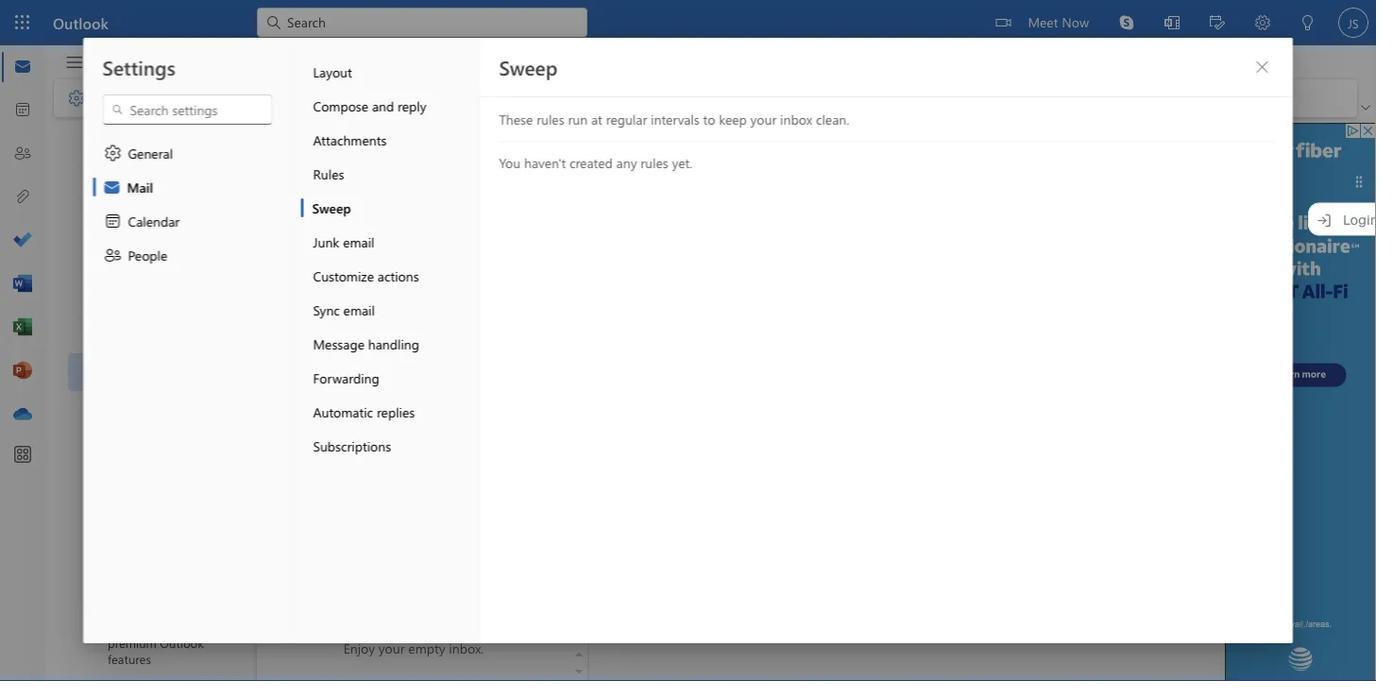 Task type: locate. For each thing, give the bounding box(es) containing it.

[[276, 418, 295, 437]]

1 vertical spatial 
[[103, 144, 122, 163]]

outlook inside "message list" 'section'
[[330, 418, 378, 435]]

import contacts
[[306, 342, 398, 360]]

1 horizontal spatial get
[[306, 418, 327, 435]]

choose your look
[[306, 266, 409, 284]]

0 vertical spatial inbox
[[323, 135, 362, 156]]

2 vertical spatial your
[[379, 639, 405, 657]]

items
[[168, 212, 199, 230]]

keep
[[719, 111, 747, 128]]

automatic replies button
[[301, 395, 480, 429]]

inbox.
[[449, 639, 484, 657]]


[[370, 137, 389, 156]]

1 horizontal spatial rules
[[641, 154, 669, 171]]

sent
[[138, 212, 164, 230]]

people image
[[13, 145, 32, 163]]

sweep tab panel
[[481, 38, 1293, 644]]

1 vertical spatial sweep
[[312, 199, 351, 216]]

enjoy your empty inbox.
[[344, 639, 484, 657]]

view inside button
[[172, 51, 201, 69]]

confirm time zone
[[306, 304, 414, 322]]

 tree item
[[68, 202, 220, 240]]

1 horizontal spatial view
[[172, 51, 201, 69]]

automatic replies
[[313, 403, 415, 421]]

inbox up rules
[[323, 135, 362, 156]]

document containing settings
[[0, 0, 1377, 681]]

2  from the top
[[87, 326, 102, 341]]

to
[[704, 111, 716, 128], [360, 455, 373, 473]]

message
[[313, 335, 365, 352]]

1 horizontal spatial to
[[704, 111, 716, 128]]

1 vertical spatial  button
[[77, 316, 110, 351]]


[[276, 342, 295, 361]]

0 vertical spatial rules
[[537, 111, 565, 128]]


[[276, 304, 295, 323]]

your
[[751, 111, 777, 128], [354, 266, 380, 284], [379, 639, 405, 657]]

to inside the "sweep rules" element
[[704, 111, 716, 128]]

to inside "message list" 'section'
[[360, 455, 373, 473]]

sweep up these
[[499, 54, 558, 80]]

reply
[[398, 97, 427, 114]]

1 vertical spatial outlook
[[330, 418, 378, 435]]

outlook up subscriptions
[[330, 418, 378, 435]]


[[548, 141, 567, 160]]

rules left run
[[537, 111, 565, 128]]

 down  button
[[67, 89, 86, 108]]

complete
[[343, 229, 397, 246]]

0 vertical spatial to
[[704, 111, 716, 128]]

 button up the 
[[77, 127, 110, 162]]

settings
[[103, 54, 176, 80]]

 button
[[1248, 52, 1278, 82]]

0 vertical spatial 
[[87, 137, 102, 152]]

sweep rules element
[[499, 111, 1274, 196]]

settings heading
[[103, 54, 176, 80]]

1 horizontal spatial sweep
[[499, 54, 558, 80]]

0 vertical spatial view
[[172, 51, 201, 69]]

 button
[[542, 136, 573, 163]]

0 vertical spatial outlook
[[53, 12, 109, 33]]


[[111, 103, 124, 116]]

1 horizontal spatial outlook
[[160, 635, 204, 651]]

haven't
[[524, 154, 566, 171]]

get left started
[[268, 188, 289, 205]]

word image
[[13, 275, 32, 294]]


[[87, 137, 102, 152], [87, 326, 102, 341]]

 button
[[56, 46, 94, 78]]

compose and reply
[[313, 97, 427, 114]]

settings
[[121, 89, 167, 107]]

0 vertical spatial sweep
[[499, 54, 558, 80]]

2 vertical spatial outlook
[[160, 635, 204, 651]]

mail image
[[13, 58, 32, 77]]

 left favorites
[[87, 137, 102, 152]]

dialog
[[0, 0, 1377, 681]]

2 horizontal spatial outlook
[[330, 418, 378, 435]]


[[276, 380, 295, 399]]

view left settings
[[90, 89, 118, 107]]

1 vertical spatial get
[[306, 418, 327, 435]]

outlook inside the premium outlook features
[[160, 635, 204, 651]]

dialog containing settings
[[0, 0, 1377, 681]]

your left look
[[354, 266, 380, 284]]

left-rail-appbar navigation
[[4, 45, 42, 437]]

choose
[[306, 266, 350, 284]]

started
[[293, 188, 335, 205]]

1 vertical spatial view
[[90, 89, 118, 107]]

forwarding
[[313, 369, 380, 386]]

0 horizontal spatial outlook
[[53, 12, 109, 33]]

1 email from the top
[[343, 233, 375, 250]]

application
[[0, 0, 1377, 681]]

0 vertical spatial email
[[343, 233, 375, 250]]

rules left yet. at top
[[641, 154, 669, 171]]

 inside settings tab list
[[103, 144, 122, 163]]

subscriptions button
[[301, 429, 480, 463]]

premium outlook features button
[[68, 592, 255, 681]]

2 email from the top
[[344, 301, 375, 318]]

email inside junk email button
[[343, 233, 375, 250]]

 inside the favorites tree item
[[87, 137, 102, 152]]

1 vertical spatial email
[[344, 301, 375, 318]]

sweep heading
[[499, 54, 558, 80]]

 button inside the favorites tree item
[[77, 127, 110, 162]]

 for  button inside the the favorites tree item
[[87, 137, 102, 152]]

upgrade to microsoft 365
[[306, 455, 457, 473]]

handling
[[368, 335, 420, 352]]

inbox 
[[323, 135, 389, 156]]

email for sync email
[[344, 301, 375, 318]]

send
[[306, 380, 335, 397]]

1 vertical spatial to
[[360, 455, 373, 473]]

inbox down general
[[138, 175, 170, 192]]

inbox
[[323, 135, 362, 156], [138, 175, 170, 192]]

premium features image
[[84, 605, 97, 618]]

0 horizontal spatial 
[[67, 89, 86, 108]]

 button right excel image
[[77, 316, 110, 351]]

 view settings
[[67, 89, 167, 108]]

1 vertical spatial inbox
[[138, 175, 170, 192]]

0 vertical spatial your
[[751, 111, 777, 128]]

outlook link
[[53, 0, 109, 45]]

outlook banner
[[0, 0, 1377, 45]]

document
[[0, 0, 1377, 681]]

calendar
[[128, 212, 180, 230]]

 up 
[[103, 144, 122, 163]]


[[103, 178, 121, 197]]

get right 
[[306, 418, 327, 435]]

at
[[592, 111, 603, 128]]

outlook up 
[[53, 12, 109, 33]]

0 horizontal spatial view
[[90, 89, 118, 107]]

your right keep on the right top of the page
[[751, 111, 777, 128]]

1 vertical spatial your
[[354, 266, 380, 284]]

regular
[[606, 111, 648, 128]]

1 horizontal spatial inbox
[[323, 135, 362, 156]]

to left keep on the right top of the page
[[704, 111, 716, 128]]

1  from the top
[[87, 137, 102, 152]]

1 horizontal spatial 
[[103, 144, 122, 163]]

sweep inside 'button'
[[312, 199, 351, 216]]

email inside sync email button
[[344, 301, 375, 318]]

0 horizontal spatial to
[[360, 455, 373, 473]]

send a message
[[306, 380, 400, 397]]

favorites tree
[[68, 119, 220, 316]]

1 vertical spatial 
[[87, 326, 102, 341]]


[[103, 246, 122, 265]]

Search settings search field
[[124, 100, 253, 119]]

inbox
[[781, 111, 813, 128]]

sync email button
[[301, 293, 480, 327]]

1  button from the top
[[77, 127, 110, 162]]

0 vertical spatial 
[[67, 89, 86, 108]]

 right excel image
[[87, 326, 102, 341]]

look
[[383, 266, 409, 284]]

email for junk email
[[343, 233, 375, 250]]

0
[[306, 229, 313, 246]]

application containing settings
[[0, 0, 1377, 681]]

0 horizontal spatial sweep
[[312, 199, 351, 216]]

mobile
[[381, 418, 421, 435]]

to down subscriptions
[[360, 455, 373, 473]]

6
[[332, 229, 339, 246]]

sweep up 6
[[312, 199, 351, 216]]

home
[[108, 51, 144, 69]]

your for 
[[354, 266, 380, 284]]

layout group
[[304, 79, 491, 113]]

your right enjoy
[[379, 639, 405, 657]]

0 of 6 complete
[[306, 229, 397, 246]]

outlook
[[53, 12, 109, 33], [330, 418, 378, 435], [160, 635, 204, 651]]

these rules run at regular intervals to keep your inbox clean.
[[499, 111, 850, 128]]

outlook for premium outlook features
[[160, 635, 204, 651]]

0 horizontal spatial get
[[268, 188, 289, 205]]

0 vertical spatial  button
[[77, 127, 110, 162]]

people
[[128, 246, 168, 264]]

0 vertical spatial get
[[268, 188, 289, 205]]

outlook right the "premium" at the left bottom of page
[[160, 635, 204, 651]]

rules button
[[301, 157, 480, 191]]

sync email
[[313, 301, 375, 318]]


[[112, 174, 130, 193]]

rules
[[537, 111, 565, 128], [641, 154, 669, 171]]

view up search settings "search box" at the top left of the page
[[172, 51, 201, 69]]

created
[[570, 154, 613, 171]]

 drafts
[[112, 249, 173, 268]]

tree
[[68, 353, 220, 681]]

subscriptions
[[313, 437, 391, 455]]

actions
[[378, 267, 419, 284]]

calendar image
[[13, 101, 32, 120]]

tab list
[[94, 45, 272, 75]]

contacts
[[350, 342, 398, 360]]

message list section
[[257, 121, 588, 681]]

your inside the "sweep rules" element
[[751, 111, 777, 128]]


[[103, 212, 122, 231]]

favorites tree item
[[68, 127, 220, 164]]

0 horizontal spatial inbox
[[138, 175, 170, 192]]



Task type: vqa. For each thing, say whether or not it's contained in the screenshot.
first  popup button from right
no



Task type: describe. For each thing, give the bounding box(es) containing it.
time
[[357, 304, 383, 322]]


[[65, 52, 85, 72]]

junk email
[[313, 233, 375, 250]]

general
[[128, 144, 173, 162]]

compose
[[313, 97, 369, 114]]

inbox inside  inbox
[[138, 175, 170, 192]]

upgrade
[[306, 455, 357, 473]]

files image
[[13, 188, 32, 207]]

attachments button
[[301, 123, 480, 157]]

drafts
[[138, 250, 173, 268]]

2  button from the top
[[77, 316, 110, 351]]

 tree item
[[68, 164, 220, 202]]

view inside  view settings
[[90, 89, 118, 107]]

to do image
[[13, 232, 32, 250]]

customize actions
[[313, 267, 419, 284]]

junk email button
[[301, 225, 480, 259]]

features
[[108, 651, 151, 667]]

365
[[435, 455, 457, 473]]

customize actions button
[[301, 259, 480, 293]]

 for 
[[103, 144, 122, 163]]


[[112, 212, 130, 231]]

more apps image
[[13, 446, 32, 465]]

layout
[[313, 63, 352, 80]]

meet
[[1029, 13, 1059, 30]]

and
[[372, 97, 394, 114]]

microsoft
[[376, 455, 432, 473]]

yet.
[[672, 154, 693, 171]]

attachments
[[313, 131, 387, 148]]

outlook for get outlook mobile
[[330, 418, 378, 435]]

forwarding button
[[301, 361, 480, 395]]

 for  view settings
[[67, 89, 86, 108]]

replies
[[377, 403, 415, 421]]

outlook inside "banner"
[[53, 12, 109, 33]]

your for premium outlook features
[[379, 639, 405, 657]]

message handling button
[[301, 327, 480, 361]]

get started
[[268, 188, 335, 205]]

zone
[[386, 304, 414, 322]]

empty
[[409, 639, 446, 657]]

0 horizontal spatial rules
[[537, 111, 565, 128]]

run
[[568, 111, 588, 128]]

1 vertical spatial rules
[[641, 154, 669, 171]]

enjoy
[[344, 639, 375, 657]]


[[276, 455, 295, 474]]

home button
[[94, 45, 158, 75]]

get for get started
[[268, 188, 289, 205]]

 for 1st  button from the bottom of the page
[[87, 326, 102, 341]]

meet now
[[1029, 13, 1090, 30]]

get outlook mobile
[[306, 418, 421, 435]]

automatic
[[313, 403, 373, 421]]

you haven't created any rules yet.
[[499, 154, 693, 171]]

import
[[306, 342, 346, 360]]

message handling
[[313, 335, 420, 352]]

you
[[499, 154, 521, 171]]

sweep inside tab panel
[[499, 54, 558, 80]]

view button
[[158, 45, 216, 75]]

tab list containing home
[[94, 45, 272, 75]]

intervals
[[651, 111, 700, 128]]


[[1255, 60, 1271, 75]]

 sent items
[[112, 212, 199, 231]]

junk
[[313, 233, 340, 250]]

these
[[499, 111, 533, 128]]

get for get outlook mobile
[[306, 418, 327, 435]]

 tree item
[[68, 240, 220, 278]]

now
[[1062, 13, 1090, 30]]

inbox inside inbox 
[[323, 135, 362, 156]]


[[996, 15, 1012, 30]]

of
[[317, 229, 329, 246]]

onedrive image
[[13, 405, 32, 424]]

customize
[[313, 267, 374, 284]]

premium
[[108, 635, 157, 651]]

powerpoint image
[[13, 362, 32, 381]]

settings tab list
[[84, 38, 292, 644]]

message
[[349, 380, 400, 397]]

 button
[[365, 131, 395, 162]]

excel image
[[13, 318, 32, 337]]


[[276, 266, 295, 285]]

rules
[[313, 165, 344, 182]]


[[112, 249, 130, 268]]

compose and reply button
[[301, 89, 480, 123]]

sync
[[313, 301, 340, 318]]

inbox heading
[[299, 126, 395, 167]]

clean.
[[816, 111, 850, 128]]

mail
[[127, 178, 153, 196]]



